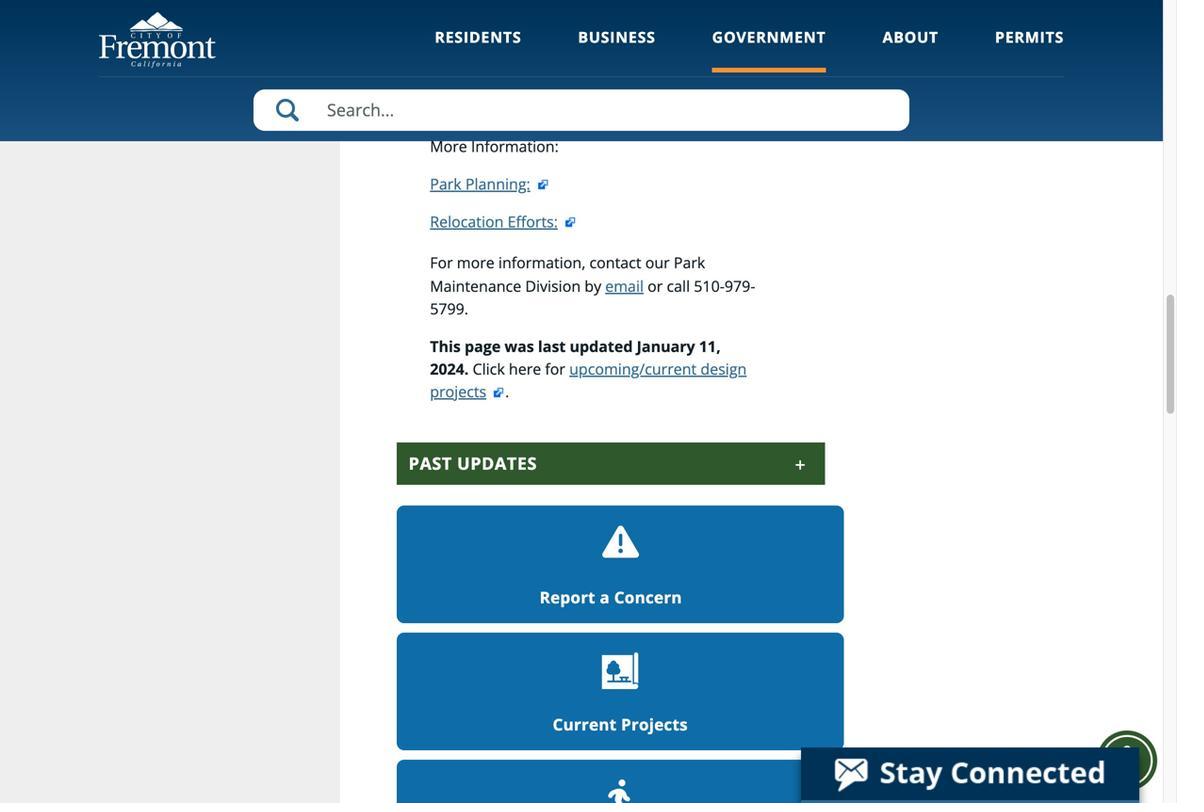 Task type: locate. For each thing, give the bounding box(es) containing it.
0 vertical spatial park
[[678, 6, 710, 26]]

0 vertical spatial january
[[468, 6, 521, 26]]

1 horizontal spatial park
[[678, 6, 710, 26]]

1 vertical spatial january
[[468, 51, 521, 71]]

january
[[468, 6, 521, 26], [468, 51, 521, 71], [637, 337, 695, 357]]

park
[[678, 6, 710, 26], [621, 51, 652, 71]]

park up public.
[[678, 6, 710, 26]]

more
[[430, 136, 467, 156]]

january up upcoming/current
[[637, 337, 695, 357]]

1 vertical spatial park
[[674, 252, 705, 273]]

business link
[[578, 27, 656, 73]]

projects
[[430, 382, 487, 402]]

here
[[509, 359, 541, 379]]

1 horizontal spatial 11,
[[699, 337, 721, 357]]

(section
[[711, 51, 767, 71]]

section
[[592, 6, 644, 26]]

january down fenced
[[468, 51, 521, 71]]

for more information, contact our park maintenance division by
[[430, 252, 705, 296]]

click here for
[[469, 359, 569, 379]]

2 vertical spatial january
[[637, 337, 695, 357]]

11, inside january 11, 2024: section 1 of park fully fenced off and closed to the public. january 18, 2024: full park closure (section 2). no public access.
[[525, 6, 546, 26]]

of
[[660, 6, 674, 26]]

access.
[[538, 74, 588, 94]]

the
[[640, 29, 664, 49]]

park up call
[[674, 252, 705, 273]]

about link
[[883, 27, 939, 73]]

Search text field
[[254, 90, 910, 131]]

about
[[883, 27, 939, 47]]

government
[[712, 27, 826, 47]]

2024: up access. at the left of the page
[[550, 51, 588, 71]]

current
[[553, 714, 617, 736]]

0 vertical spatial 11,
[[525, 6, 546, 26]]

permits
[[995, 27, 1064, 47]]

relocation efforts: link
[[430, 211, 577, 232]]

past updates
[[409, 452, 537, 475]]

11, up design
[[699, 337, 721, 357]]

was
[[505, 337, 534, 357]]

1 vertical spatial park
[[621, 51, 652, 71]]

this page was last updated january 11, 2024.
[[430, 337, 721, 379]]

report
[[540, 587, 596, 609]]

off
[[519, 29, 539, 49]]

more
[[457, 252, 495, 273]]

0 vertical spatial 2024:
[[550, 6, 588, 26]]

1 vertical spatial 11,
[[699, 337, 721, 357]]

january 11, 2024: section 1 of park fully fenced off and closed to the public. january 18, 2024: full park closure (section 2). no public access.
[[468, 6, 788, 94]]

or call 510-979- 5799.
[[430, 276, 755, 319]]

1 horizontal spatial park
[[674, 252, 705, 273]]

0 horizontal spatial 11,
[[525, 6, 546, 26]]

5799.
[[430, 299, 468, 319]]

government link
[[712, 27, 826, 73]]

2 2024: from the top
[[550, 51, 588, 71]]

0 horizontal spatial park
[[430, 174, 462, 194]]

planning:
[[465, 174, 530, 194]]

public.
[[668, 29, 714, 49]]

park planning: link
[[430, 174, 549, 194]]

11, up off
[[525, 6, 546, 26]]

email link
[[605, 276, 644, 296]]

2024:
[[550, 6, 588, 26], [550, 51, 588, 71]]

efforts:
[[508, 211, 558, 232]]

closed
[[573, 29, 618, 49]]

upcoming/current design projects link
[[430, 359, 747, 402]]

park down to
[[621, 51, 652, 71]]

1 vertical spatial 2024:
[[550, 51, 588, 71]]

this
[[430, 337, 461, 357]]

979-
[[725, 276, 755, 296]]

updates
[[457, 452, 537, 475]]

park down more
[[430, 174, 462, 194]]

january up fenced
[[468, 6, 521, 26]]

2024: up and
[[550, 6, 588, 26]]

park planning blueprint image
[[601, 652, 640, 691]]

person walking image
[[601, 779, 640, 804]]

11,
[[525, 6, 546, 26], [699, 337, 721, 357]]

park
[[430, 174, 462, 194], [674, 252, 705, 273]]

upcoming/current design projects
[[430, 359, 747, 402]]

by
[[585, 276, 601, 296]]

1
[[647, 6, 656, 26]]



Task type: describe. For each thing, give the bounding box(es) containing it.
information,
[[499, 252, 586, 273]]

design
[[701, 359, 747, 379]]

email
[[605, 276, 644, 296]]

2).
[[771, 51, 788, 71]]

updated
[[570, 337, 633, 357]]

1 2024: from the top
[[550, 6, 588, 26]]

past
[[409, 452, 452, 475]]

relocation
[[430, 211, 504, 232]]

.
[[505, 382, 509, 402]]

or
[[648, 276, 663, 296]]

concern
[[614, 587, 682, 609]]

510-
[[694, 276, 725, 296]]

fully
[[714, 6, 743, 26]]

to
[[622, 29, 637, 49]]

a
[[600, 587, 610, 609]]

page
[[465, 337, 501, 357]]

11, inside this page was last updated january 11, 2024.
[[699, 337, 721, 357]]

for
[[545, 359, 565, 379]]

relocation efforts:
[[430, 211, 558, 232]]

maintenance
[[430, 276, 521, 296]]

click
[[473, 359, 505, 379]]

current projects
[[553, 714, 688, 736]]

park inside for more information, contact our park maintenance division by
[[674, 252, 705, 273]]

our
[[645, 252, 670, 273]]

park planning:
[[430, 174, 530, 194]]

public
[[492, 74, 535, 94]]

january inside this page was last updated january 11, 2024.
[[637, 337, 695, 357]]

fenced
[[468, 29, 515, 49]]

information:
[[471, 136, 559, 156]]

contact
[[590, 252, 641, 273]]

permits link
[[995, 27, 1064, 73]]

residents link
[[435, 27, 522, 73]]

0 horizontal spatial park
[[621, 51, 652, 71]]

18,
[[525, 51, 546, 71]]

report a concern
[[540, 587, 682, 609]]

past updates tab list
[[397, 0, 825, 485]]

division
[[525, 276, 581, 296]]

exclamation point in triangle image
[[601, 524, 640, 564]]

for
[[430, 252, 453, 273]]

upcoming/current
[[569, 359, 697, 379]]

last
[[538, 337, 566, 357]]

business
[[578, 27, 656, 47]]

full
[[592, 51, 617, 71]]

report a concern link
[[397, 506, 844, 624]]

residents
[[435, 27, 522, 47]]

and
[[542, 29, 569, 49]]

no
[[468, 74, 488, 94]]

0 vertical spatial park
[[430, 174, 462, 194]]

call
[[667, 276, 690, 296]]

stay connected image
[[801, 748, 1138, 801]]

current projects link
[[397, 633, 844, 751]]

closure
[[656, 51, 707, 71]]

more information:
[[430, 136, 559, 156]]

2024.
[[430, 359, 469, 379]]

projects
[[621, 714, 688, 736]]



Task type: vqa. For each thing, say whether or not it's contained in the screenshot.
Context.
no



